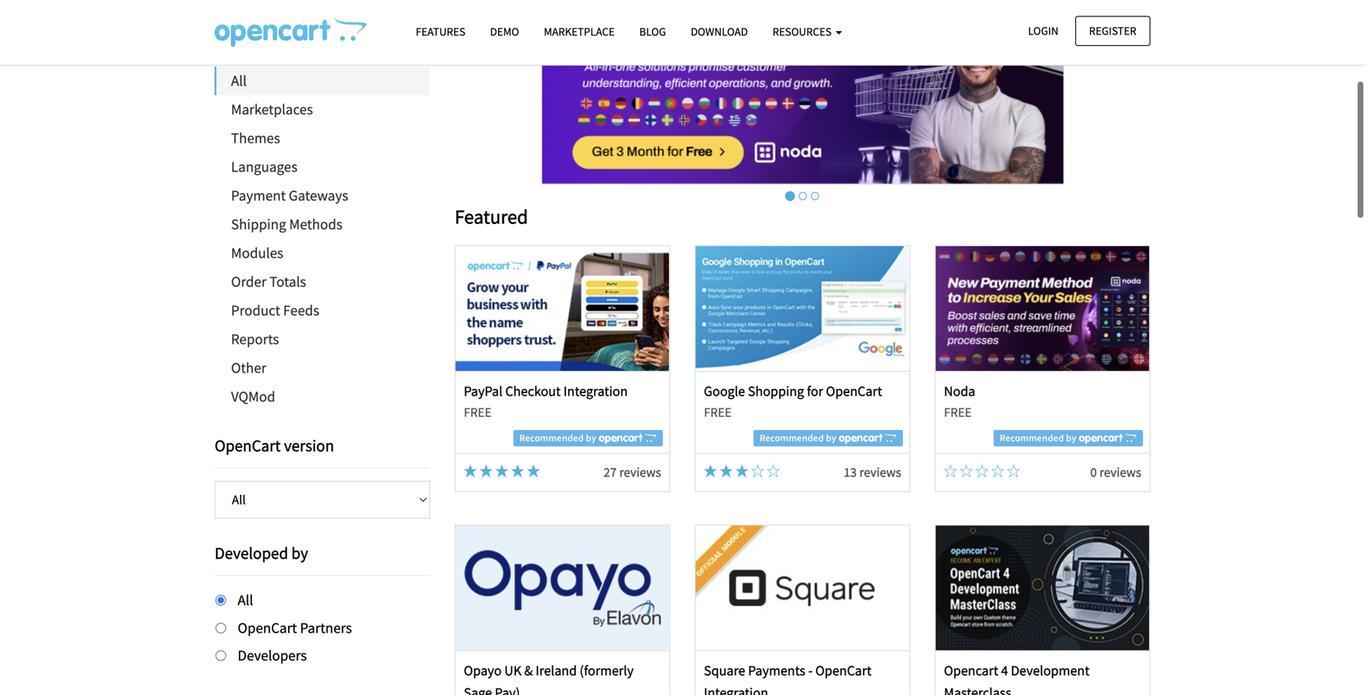 Task type: locate. For each thing, give the bounding box(es) containing it.
1 horizontal spatial integration
[[704, 685, 768, 696]]

opencart inside "google shopping for opencart free"
[[826, 382, 882, 400]]

demo
[[490, 24, 519, 39]]

1 horizontal spatial reviews
[[860, 464, 902, 481]]

opencart extensions image
[[215, 17, 367, 47]]

reviews
[[620, 464, 661, 481], [860, 464, 902, 481], [1100, 464, 1142, 481]]

all
[[231, 71, 247, 90], [238, 591, 253, 610]]

0 horizontal spatial reviews
[[620, 464, 661, 481]]

shipping methods link
[[215, 210, 430, 239]]

shipping methods
[[231, 215, 343, 234]]

payment gateways
[[231, 186, 348, 205]]

opencart 4 development masterclass image
[[936, 526, 1150, 651]]

opencart right -
[[816, 662, 872, 679]]

login link
[[1015, 16, 1073, 46]]

featured
[[455, 204, 528, 229]]

languages link
[[215, 153, 430, 181]]

square payments - opencart integration image
[[696, 526, 910, 651]]

2 free from the left
[[704, 404, 732, 421]]

all link
[[216, 67, 430, 95]]

0 vertical spatial all
[[231, 71, 247, 90]]

star light o image for shopping
[[767, 465, 780, 478]]

marketplaces link
[[215, 95, 430, 124]]

0 horizontal spatial free
[[464, 404, 492, 421]]

shopping
[[748, 382, 804, 400]]

free
[[464, 404, 492, 421], [704, 404, 732, 421], [944, 404, 972, 421]]

1 free from the left
[[464, 404, 492, 421]]

1 horizontal spatial free
[[704, 404, 732, 421]]

order totals link
[[215, 268, 430, 296]]

3 star light image from the left
[[527, 465, 540, 478]]

opencart inside square payments - opencart integration
[[816, 662, 872, 679]]

2 reviews from the left
[[860, 464, 902, 481]]

free down noda
[[944, 404, 972, 421]]

opencart 4 development masterclass link
[[944, 662, 1090, 696]]

1 star light image from the left
[[495, 465, 509, 478]]

node image
[[541, 0, 1064, 185]]

product feeds link
[[215, 296, 430, 325]]

other
[[231, 359, 266, 377]]

reviews right 0
[[1100, 464, 1142, 481]]

opencart version
[[215, 436, 334, 456]]

1 reviews from the left
[[620, 464, 661, 481]]

sage
[[464, 685, 492, 696]]

star light o image down "noda free"
[[960, 465, 973, 478]]

2 horizontal spatial free
[[944, 404, 972, 421]]

2 horizontal spatial star light o image
[[1007, 465, 1021, 478]]

login
[[1028, 23, 1059, 38]]

1 vertical spatial all
[[238, 591, 253, 610]]

3 star light o image from the left
[[1007, 465, 1021, 478]]

free down 'google'
[[704, 404, 732, 421]]

development
[[1011, 662, 1090, 679]]

None radio
[[216, 595, 226, 606], [216, 651, 226, 662], [216, 595, 226, 606], [216, 651, 226, 662]]

opayo uk & ireland (formerly sage pay)
[[464, 662, 634, 696]]

star light image
[[464, 465, 477, 478], [480, 465, 493, 478], [527, 465, 540, 478], [704, 465, 717, 478]]

0 horizontal spatial integration
[[564, 382, 628, 400]]

3 star light o image from the left
[[976, 465, 989, 478]]

marketplace
[[544, 24, 615, 39]]

free inside paypal checkout integration free
[[464, 404, 492, 421]]

(formerly
[[580, 662, 634, 679]]

reviews right 13
[[860, 464, 902, 481]]

product
[[231, 301, 280, 320]]

0 vertical spatial integration
[[564, 382, 628, 400]]

integration inside square payments - opencart integration
[[704, 685, 768, 696]]

ireland
[[536, 662, 577, 679]]

star light image
[[495, 465, 509, 478], [511, 465, 524, 478], [720, 465, 733, 478], [736, 465, 749, 478]]

google shopping for opencart image
[[696, 246, 910, 371]]

google shopping for opencart free
[[704, 382, 882, 421]]

integration
[[564, 382, 628, 400], [704, 685, 768, 696]]

2 star light o image from the left
[[944, 465, 957, 478]]

themes
[[231, 129, 280, 147]]

0
[[1091, 464, 1097, 481]]

feeds
[[283, 301, 319, 320]]

modules link
[[215, 239, 430, 268]]

star light o image for free
[[1007, 465, 1021, 478]]

gateways
[[289, 186, 348, 205]]

star light o image
[[767, 465, 780, 478], [960, 465, 973, 478], [1007, 465, 1021, 478]]

star light o image left 0
[[1007, 465, 1021, 478]]

for
[[807, 382, 824, 400]]

all up marketplaces
[[231, 71, 247, 90]]

None radio
[[216, 623, 226, 634]]

vqmod
[[231, 388, 275, 406]]

opencart
[[826, 382, 882, 400], [215, 436, 281, 456], [238, 619, 297, 637], [816, 662, 872, 679]]

developed by
[[215, 543, 308, 564]]

opayo
[[464, 662, 502, 679]]

themes link
[[215, 124, 430, 153]]

product feeds
[[231, 301, 319, 320]]

other link
[[215, 354, 430, 383]]

1 star light image from the left
[[464, 465, 477, 478]]

integration inside paypal checkout integration free
[[564, 382, 628, 400]]

opencart right for on the right bottom
[[826, 382, 882, 400]]

star light o image down "google shopping for opencart free"
[[767, 465, 780, 478]]

noda free
[[944, 382, 976, 421]]

27 reviews
[[604, 464, 661, 481]]

2 star light image from the left
[[480, 465, 493, 478]]

3 free from the left
[[944, 404, 972, 421]]

all down developed
[[238, 591, 253, 610]]

free down "paypal"
[[464, 404, 492, 421]]

order totals
[[231, 273, 306, 291]]

star light o image
[[751, 465, 765, 478], [944, 465, 957, 478], [976, 465, 989, 478], [992, 465, 1005, 478]]

blog
[[640, 24, 666, 39]]

1 vertical spatial integration
[[704, 685, 768, 696]]

integration right checkout
[[564, 382, 628, 400]]

4 star light image from the left
[[736, 465, 749, 478]]

opencart up "developers"
[[238, 619, 297, 637]]

4 star light o image from the left
[[992, 465, 1005, 478]]

integration down square at the bottom right
[[704, 685, 768, 696]]

partners
[[300, 619, 352, 637]]

0 horizontal spatial star light o image
[[767, 465, 780, 478]]

reviews right 27 in the bottom of the page
[[620, 464, 661, 481]]

demo link
[[478, 17, 532, 46]]

1 star light o image from the left
[[767, 465, 780, 478]]

uk
[[505, 662, 522, 679]]

2 horizontal spatial reviews
[[1100, 464, 1142, 481]]

payment
[[231, 186, 286, 205]]

1 horizontal spatial star light o image
[[960, 465, 973, 478]]



Task type: describe. For each thing, give the bounding box(es) containing it.
checkout
[[505, 382, 561, 400]]

opencart 4 development masterclass
[[944, 662, 1090, 696]]

order
[[231, 273, 267, 291]]

shipping
[[231, 215, 286, 234]]

register
[[1089, 23, 1137, 38]]

noda image
[[936, 246, 1150, 371]]

pay)
[[495, 685, 520, 696]]

vqmod link
[[215, 383, 430, 411]]

noda link
[[944, 382, 976, 400]]

features
[[416, 24, 466, 39]]

reviews for for
[[860, 464, 902, 481]]

modules
[[231, 244, 283, 262]]

payments
[[748, 662, 806, 679]]

3 star light image from the left
[[720, 465, 733, 478]]

13
[[844, 464, 857, 481]]

blog link
[[627, 17, 679, 46]]

13 reviews
[[844, 464, 902, 481]]

paypal
[[464, 382, 503, 400]]

paypal checkout integration image
[[456, 246, 669, 371]]

masterclass
[[944, 685, 1012, 696]]

2 star light o image from the left
[[960, 465, 973, 478]]

reports
[[231, 330, 279, 349]]

4 star light image from the left
[[704, 465, 717, 478]]

marketplace link
[[532, 17, 627, 46]]

marketplaces
[[231, 100, 313, 119]]

methods
[[289, 215, 343, 234]]

1 star light o image from the left
[[751, 465, 765, 478]]

opayo uk & ireland (formerly sage pay) link
[[464, 662, 634, 696]]

register link
[[1076, 16, 1151, 46]]

reports link
[[215, 325, 430, 354]]

resources link
[[761, 17, 855, 46]]

download link
[[679, 17, 761, 46]]

reviews for integration
[[620, 464, 661, 481]]

square
[[704, 662, 746, 679]]

by
[[292, 543, 308, 564]]

opencart down vqmod
[[215, 436, 281, 456]]

0 reviews
[[1091, 464, 1142, 481]]

opayo uk & ireland (formerly sage pay) image
[[456, 526, 669, 651]]

category
[[215, 21, 276, 41]]

google
[[704, 382, 745, 400]]

4
[[1002, 662, 1008, 679]]

resources
[[773, 24, 834, 39]]

square payments - opencart integration link
[[704, 662, 872, 696]]

totals
[[270, 273, 306, 291]]

version
[[284, 436, 334, 456]]

noda
[[944, 382, 976, 400]]

developed
[[215, 543, 288, 564]]

languages
[[231, 158, 298, 176]]

download
[[691, 24, 748, 39]]

opencart
[[944, 662, 999, 679]]

&
[[525, 662, 533, 679]]

27
[[604, 464, 617, 481]]

3 reviews from the left
[[1100, 464, 1142, 481]]

2 star light image from the left
[[511, 465, 524, 478]]

developers
[[238, 647, 307, 665]]

payment gateways link
[[215, 181, 430, 210]]

google shopping for opencart link
[[704, 382, 882, 400]]

-
[[809, 662, 813, 679]]

features link
[[404, 17, 478, 46]]

paypal checkout integration free
[[464, 382, 628, 421]]

square payments - opencart integration
[[704, 662, 872, 696]]

opencart partners
[[238, 619, 352, 637]]

paypal checkout integration link
[[464, 382, 628, 400]]

free inside "noda free"
[[944, 404, 972, 421]]

free inside "google shopping for opencart free"
[[704, 404, 732, 421]]



Task type: vqa. For each thing, say whether or not it's contained in the screenshot.
2nd star light icon from the left
yes



